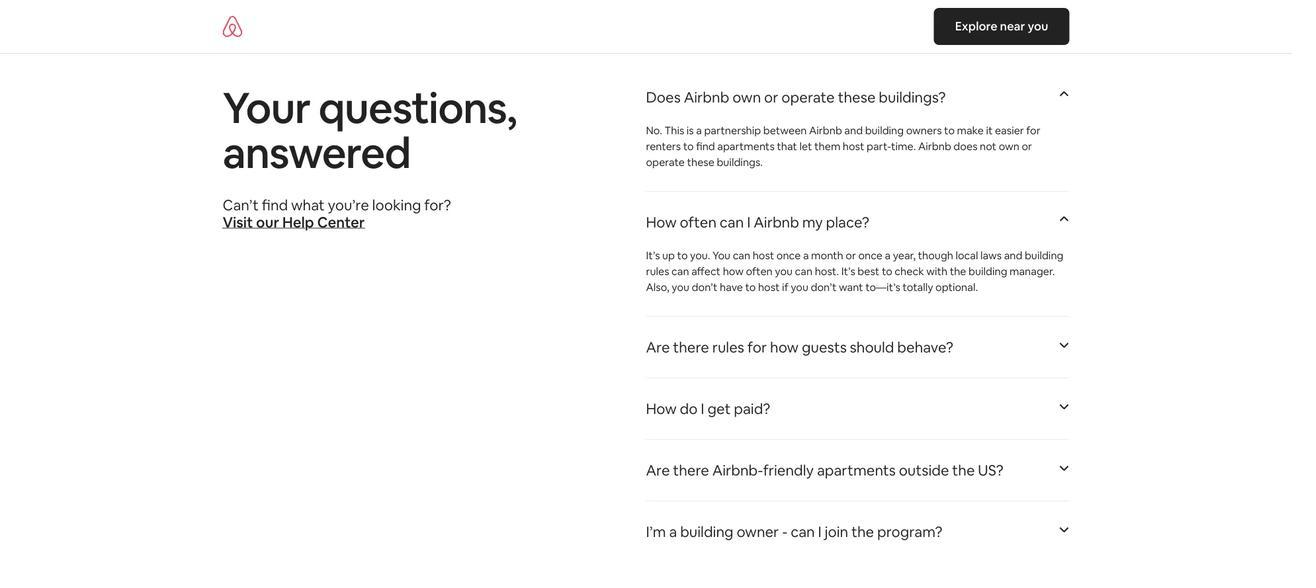 Task type: vqa. For each thing, say whether or not it's contained in the screenshot.
"host" inside no. this is a partnership between airbnb and building owners to make it easier for renters to find apartments that let them host part-time. airbnb does not own or operate these buildings.
yes



Task type: describe. For each thing, give the bounding box(es) containing it.
often inside it's up to you. you can host once a month or once a year, though local laws and building rules can affect how often you can host. it's best to check with the building manager. also, you don't have to host if you don't want to—it's totally optional.
[[746, 265, 773, 278]]

operate inside no. this is a partnership between airbnb and building owners to make it easier for renters to find apartments that let them host part-time. airbnb does not own or operate these buildings.
[[646, 155, 685, 169]]

time.
[[892, 139, 917, 153]]

between
[[764, 124, 807, 137]]

your questions,
[[223, 80, 517, 135]]

explore near you
[[956, 19, 1049, 34]]

2 vertical spatial the
[[852, 523, 875, 542]]

a right "i'm"
[[670, 523, 677, 542]]

want
[[839, 280, 864, 294]]

optional.
[[936, 280, 979, 294]]

center
[[317, 213, 365, 232]]

0 vertical spatial own
[[733, 88, 761, 107]]

your
[[223, 80, 310, 135]]

to up to—it's
[[882, 265, 893, 278]]

manager.
[[1010, 265, 1056, 278]]

make
[[958, 124, 984, 137]]

i'm
[[646, 523, 666, 542]]

looking
[[372, 196, 421, 215]]

2 once from the left
[[859, 249, 883, 262]]

part-
[[867, 139, 892, 153]]

are there rules for how guests should behave?
[[646, 338, 954, 357]]

how do i get paid?
[[646, 400, 771, 418]]

easier
[[996, 124, 1025, 137]]

join
[[825, 523, 849, 542]]

these inside no. this is a partnership between airbnb and building owners to make it easier for renters to find apartments that let them host part-time. airbnb does not own or operate these buildings.
[[688, 155, 715, 169]]

you
[[713, 249, 731, 262]]

a inside no. this is a partnership between airbnb and building owners to make it easier for renters to find apartments that let them host part-time. airbnb does not own or operate these buildings.
[[697, 124, 702, 137]]

building down laws
[[969, 265, 1008, 278]]

year,
[[894, 249, 916, 262]]

airbnb left my
[[754, 213, 800, 232]]

friendly
[[764, 461, 814, 480]]

outside
[[899, 461, 950, 480]]

partnership
[[705, 124, 761, 137]]

what
[[291, 196, 325, 215]]

and inside no. this is a partnership between airbnb and building owners to make it easier for renters to find apartments that let them host part-time. airbnb does not own or operate these buildings.
[[845, 124, 863, 137]]

near
[[1001, 19, 1026, 34]]

not
[[981, 139, 997, 153]]

place?
[[827, 213, 870, 232]]

behave?
[[898, 338, 954, 357]]

a left month
[[804, 249, 809, 262]]

1 once from the left
[[777, 249, 801, 262]]

1 horizontal spatial i
[[748, 213, 751, 232]]

no. this is a partnership between airbnb and building owners to make it easier for renters to find apartments that let them host part-time. airbnb does not own or operate these buildings.
[[646, 124, 1041, 169]]

buildings?
[[879, 88, 946, 107]]

can up you
[[720, 213, 744, 232]]

and inside it's up to you. you can host once a month or once a year, though local laws and building rules can affect how often you can host. it's best to check with the building manager. also, you don't have to host if you don't want to—it's totally optional.
[[1005, 249, 1023, 262]]

rules inside it's up to you. you can host once a month or once a year, though local laws and building rules can affect how often you can host. it's best to check with the building manager. also, you don't have to host if you don't want to—it's totally optional.
[[646, 265, 670, 278]]

laws
[[981, 249, 1002, 262]]

explore near you button
[[935, 8, 1070, 45]]

owner
[[737, 523, 779, 542]]

0 horizontal spatial or
[[765, 88, 779, 107]]

have
[[720, 280, 743, 294]]

own inside no. this is a partnership between airbnb and building owners to make it easier for renters to find apartments that let them host part-time. airbnb does not own or operate these buildings.
[[999, 139, 1020, 153]]

host inside no. this is a partnership between airbnb and building owners to make it easier for renters to find apartments that let them host part-time. airbnb does not own or operate these buildings.
[[843, 139, 865, 153]]

does
[[646, 88, 681, 107]]

let
[[800, 139, 813, 153]]

is
[[687, 124, 694, 137]]

to right have
[[746, 280, 756, 294]]

does airbnb own or operate these buildings?
[[646, 88, 946, 107]]

are there airbnb-friendly apartments outside the us?
[[646, 461, 1004, 480]]

how for how do i get paid?
[[646, 400, 677, 418]]

0 vertical spatial operate
[[782, 88, 835, 107]]

1 vertical spatial the
[[953, 461, 976, 480]]

0 horizontal spatial for
[[748, 338, 767, 357]]

our
[[256, 213, 279, 232]]

to down is
[[684, 139, 694, 153]]

host.
[[815, 265, 840, 278]]

to—it's
[[866, 280, 901, 294]]

help
[[282, 213, 314, 232]]

affect
[[692, 265, 721, 278]]

can't
[[223, 196, 259, 215]]

should
[[850, 338, 895, 357]]

you're
[[328, 196, 369, 215]]

building up manager.
[[1025, 249, 1064, 262]]

or inside no. this is a partnership between airbnb and building owners to make it easier for renters to find apartments that let them host part-time. airbnb does not own or operate these buildings.
[[1023, 139, 1033, 153]]

you right also,
[[672, 280, 690, 294]]

this
[[665, 124, 685, 137]]

questions,
[[319, 80, 517, 135]]

1 vertical spatial host
[[753, 249, 775, 262]]

1 horizontal spatial these
[[838, 88, 876, 107]]

airbnb up is
[[684, 88, 730, 107]]

paid?
[[734, 400, 771, 418]]

visit
[[223, 213, 253, 232]]

i'm a building owner ‑ can i join the program?
[[646, 523, 943, 542]]

apartments inside no. this is a partnership between airbnb and building owners to make it easier for renters to find apartments that let them host part-time. airbnb does not own or operate these buildings.
[[718, 139, 775, 153]]

can't find what you're looking for? visit our help center
[[223, 196, 451, 232]]

you.
[[691, 249, 711, 262]]

do
[[680, 400, 698, 418]]

for inside no. this is a partnership between airbnb and building owners to make it easier for renters to find apartments that let them host part-time. airbnb does not own or operate these buildings.
[[1027, 124, 1041, 137]]

month
[[812, 249, 844, 262]]

a left year,
[[885, 249, 891, 262]]

program?
[[878, 523, 943, 542]]

no.
[[646, 124, 663, 137]]

how for how often can i airbnb my place?
[[646, 213, 677, 232]]

airbnb up them
[[810, 124, 843, 137]]



Task type: locate. For each thing, give the bounding box(es) containing it.
building up part-
[[866, 124, 904, 137]]

once up best
[[859, 249, 883, 262]]

rules up also,
[[646, 265, 670, 278]]

often up you.
[[680, 213, 717, 232]]

0 vertical spatial apartments
[[718, 139, 775, 153]]

0 vertical spatial these
[[838, 88, 876, 107]]

1 horizontal spatial often
[[746, 265, 773, 278]]

1 horizontal spatial don't
[[811, 280, 837, 294]]

owners
[[907, 124, 942, 137]]

with
[[927, 265, 948, 278]]

0 vertical spatial often
[[680, 213, 717, 232]]

own
[[733, 88, 761, 107], [999, 139, 1020, 153]]

1 vertical spatial operate
[[646, 155, 685, 169]]

visit our help center link
[[223, 213, 365, 232]]

0 horizontal spatial operate
[[646, 155, 685, 169]]

answered
[[223, 125, 411, 180]]

0 vertical spatial how
[[646, 213, 677, 232]]

or
[[765, 88, 779, 107], [1023, 139, 1033, 153], [846, 249, 857, 262]]

are down also,
[[646, 338, 670, 357]]

can right the ‑
[[791, 523, 815, 542]]

2 horizontal spatial i
[[819, 523, 822, 542]]

operate down renters
[[646, 155, 685, 169]]

once
[[777, 249, 801, 262], [859, 249, 883, 262]]

1 vertical spatial there
[[673, 461, 710, 480]]

own up partnership
[[733, 88, 761, 107]]

the left us? on the bottom right of the page
[[953, 461, 976, 480]]

guests
[[802, 338, 847, 357]]

buildings.
[[717, 155, 763, 169]]

that
[[777, 139, 798, 153]]

0 horizontal spatial own
[[733, 88, 761, 107]]

best
[[858, 265, 880, 278]]

a
[[697, 124, 702, 137], [804, 249, 809, 262], [885, 249, 891, 262], [670, 523, 677, 542]]

1 horizontal spatial own
[[999, 139, 1020, 153]]

it
[[987, 124, 993, 137]]

0 vertical spatial and
[[845, 124, 863, 137]]

building inside no. this is a partnership between airbnb and building owners to make it easier for renters to find apartments that let them host part-time. airbnb does not own or operate these buildings.
[[866, 124, 904, 137]]

check
[[895, 265, 925, 278]]

1 horizontal spatial and
[[1005, 249, 1023, 262]]

0 horizontal spatial it's
[[646, 249, 660, 262]]

get
[[708, 400, 731, 418]]

2 how from the top
[[646, 400, 677, 418]]

are for are there rules for how guests should behave?
[[646, 338, 670, 357]]

‑
[[783, 523, 788, 542]]

host left if
[[759, 280, 780, 294]]

to left "make"
[[945, 124, 955, 137]]

0 horizontal spatial apartments
[[718, 139, 775, 153]]

1 vertical spatial own
[[999, 139, 1020, 153]]

though
[[919, 249, 954, 262]]

1 there from the top
[[673, 338, 710, 357]]

1 horizontal spatial or
[[846, 249, 857, 262]]

find down partnership
[[697, 139, 716, 153]]

find inside can't find what you're looking for? visit our help center
[[262, 196, 288, 215]]

building
[[866, 124, 904, 137], [1025, 249, 1064, 262], [969, 265, 1008, 278], [681, 523, 734, 542]]

once up if
[[777, 249, 801, 262]]

it's left the up
[[646, 249, 660, 262]]

don't down affect
[[692, 280, 718, 294]]

1 vertical spatial and
[[1005, 249, 1023, 262]]

host left part-
[[843, 139, 865, 153]]

1 don't from the left
[[692, 280, 718, 294]]

0 vertical spatial there
[[673, 338, 710, 357]]

2 vertical spatial host
[[759, 280, 780, 294]]

0 horizontal spatial these
[[688, 155, 715, 169]]

1 vertical spatial apartments
[[818, 461, 896, 480]]

how left guests
[[771, 338, 799, 357]]

airbnb-
[[713, 461, 764, 480]]

host
[[843, 139, 865, 153], [753, 249, 775, 262], [759, 280, 780, 294]]

1 vertical spatial these
[[688, 155, 715, 169]]

2 don't from the left
[[811, 280, 837, 294]]

0 vertical spatial or
[[765, 88, 779, 107]]

apartments up buildings.
[[718, 139, 775, 153]]

operate
[[782, 88, 835, 107], [646, 155, 685, 169]]

own down the 'easier'
[[999, 139, 1020, 153]]

0 horizontal spatial how
[[723, 265, 744, 278]]

1 vertical spatial find
[[262, 196, 288, 215]]

i right do
[[701, 400, 705, 418]]

these up no. this is a partnership between airbnb and building owners to make it easier for renters to find apartments that let them host part-time. airbnb does not own or operate these buildings.
[[838, 88, 876, 107]]

don't
[[692, 280, 718, 294], [811, 280, 837, 294]]

can right you
[[733, 249, 751, 262]]

can down the up
[[672, 265, 690, 278]]

how often can i airbnb my place?
[[646, 213, 870, 232]]

rules
[[646, 265, 670, 278], [713, 338, 745, 357]]

0 vertical spatial the
[[950, 265, 967, 278]]

1 vertical spatial it's
[[842, 265, 856, 278]]

for?
[[425, 196, 451, 215]]

1 how from the top
[[646, 213, 677, 232]]

0 vertical spatial host
[[843, 139, 865, 153]]

airbnb down "owners"
[[919, 139, 952, 153]]

you
[[1028, 19, 1049, 34], [775, 265, 793, 278], [672, 280, 690, 294], [791, 280, 809, 294]]

there
[[673, 338, 710, 357], [673, 461, 710, 480]]

it's
[[646, 249, 660, 262], [842, 265, 856, 278]]

1 horizontal spatial apartments
[[818, 461, 896, 480]]

local
[[956, 249, 979, 262]]

how inside it's up to you. you can host once a month or once a year, though local laws and building rules can affect how often you can host. it's best to check with the building manager. also, you don't have to host if you don't want to—it's totally optional.
[[723, 265, 744, 278]]

there for airbnb-
[[673, 461, 710, 480]]

often
[[680, 213, 717, 232], [746, 265, 773, 278]]

totally
[[903, 280, 934, 294]]

how up the up
[[646, 213, 677, 232]]

it's up to you. you can host once a month or once a year, though local laws and building rules can affect how often you can host. it's best to check with the building manager. also, you don't have to host if you don't want to—it's totally optional.
[[646, 249, 1064, 294]]

it's up want
[[842, 265, 856, 278]]

can left host.
[[795, 265, 813, 278]]

0 vertical spatial for
[[1027, 124, 1041, 137]]

1 horizontal spatial rules
[[713, 338, 745, 357]]

0 horizontal spatial i
[[701, 400, 705, 418]]

often down how often can i airbnb my place?
[[746, 265, 773, 278]]

how
[[723, 265, 744, 278], [771, 338, 799, 357]]

the inside it's up to you. you can host once a month or once a year, though local laws and building rules can affect how often you can host. it's best to check with the building manager. also, you don't have to host if you don't want to—it's totally optional.
[[950, 265, 967, 278]]

0 horizontal spatial often
[[680, 213, 717, 232]]

0 vertical spatial are
[[646, 338, 670, 357]]

or down the 'easier'
[[1023, 139, 1033, 153]]

1 vertical spatial for
[[748, 338, 767, 357]]

0 vertical spatial find
[[697, 139, 716, 153]]

also,
[[646, 280, 670, 294]]

apartments up join
[[818, 461, 896, 480]]

operate up between
[[782, 88, 835, 107]]

0 vertical spatial it's
[[646, 249, 660, 262]]

i left join
[[819, 523, 822, 542]]

are for are there airbnb-friendly apartments outside the us?
[[646, 461, 670, 480]]

0 horizontal spatial don't
[[692, 280, 718, 294]]

2 are from the top
[[646, 461, 670, 480]]

for up paid?
[[748, 338, 767, 357]]

up
[[663, 249, 675, 262]]

1 horizontal spatial find
[[697, 139, 716, 153]]

there for rules
[[673, 338, 710, 357]]

the right join
[[852, 523, 875, 542]]

2 there from the top
[[673, 461, 710, 480]]

1 horizontal spatial how
[[771, 338, 799, 357]]

building right "i'm"
[[681, 523, 734, 542]]

don't down host.
[[811, 280, 837, 294]]

1 horizontal spatial operate
[[782, 88, 835, 107]]

there left airbnb-
[[673, 461, 710, 480]]

or right month
[[846, 249, 857, 262]]

how
[[646, 213, 677, 232], [646, 400, 677, 418]]

these down is
[[688, 155, 715, 169]]

us?
[[979, 461, 1004, 480]]

0 vertical spatial rules
[[646, 265, 670, 278]]

i
[[748, 213, 751, 232], [701, 400, 705, 418], [819, 523, 822, 542]]

you inside "button"
[[1028, 19, 1049, 34]]

if
[[783, 280, 789, 294]]

find
[[697, 139, 716, 153], [262, 196, 288, 215]]

a right is
[[697, 124, 702, 137]]

1 vertical spatial i
[[701, 400, 705, 418]]

to right the up
[[678, 249, 688, 262]]

host down how often can i airbnb my place?
[[753, 249, 775, 262]]

airbnb
[[684, 88, 730, 107], [810, 124, 843, 137], [919, 139, 952, 153], [754, 213, 800, 232]]

these
[[838, 88, 876, 107], [688, 155, 715, 169]]

2 horizontal spatial or
[[1023, 139, 1033, 153]]

0 horizontal spatial find
[[262, 196, 288, 215]]

or inside it's up to you. you can host once a month or once a year, though local laws and building rules can affect how often you can host. it's best to check with the building manager. also, you don't have to host if you don't want to—it's totally optional.
[[846, 249, 857, 262]]

find inside no. this is a partnership between airbnb and building owners to make it easier for renters to find apartments that let them host part-time. airbnb does not own or operate these buildings.
[[697, 139, 716, 153]]

1 vertical spatial or
[[1023, 139, 1033, 153]]

0 vertical spatial i
[[748, 213, 751, 232]]

2 vertical spatial i
[[819, 523, 822, 542]]

and
[[845, 124, 863, 137], [1005, 249, 1023, 262]]

1 horizontal spatial for
[[1027, 124, 1041, 137]]

1 vertical spatial are
[[646, 461, 670, 480]]

renters
[[646, 139, 681, 153]]

0 vertical spatial how
[[723, 265, 744, 278]]

how up have
[[723, 265, 744, 278]]

1 vertical spatial how
[[771, 338, 799, 357]]

for
[[1027, 124, 1041, 137], [748, 338, 767, 357]]

them
[[815, 139, 841, 153]]

there up do
[[673, 338, 710, 357]]

rules down have
[[713, 338, 745, 357]]

explore
[[956, 19, 998, 34]]

or up between
[[765, 88, 779, 107]]

my
[[803, 213, 823, 232]]

0 horizontal spatial and
[[845, 124, 863, 137]]

1 vertical spatial rules
[[713, 338, 745, 357]]

1 vertical spatial how
[[646, 400, 677, 418]]

1 vertical spatial often
[[746, 265, 773, 278]]

the up optional.
[[950, 265, 967, 278]]

can
[[720, 213, 744, 232], [733, 249, 751, 262], [672, 265, 690, 278], [795, 265, 813, 278], [791, 523, 815, 542]]

0 horizontal spatial rules
[[646, 265, 670, 278]]

does
[[954, 139, 978, 153]]

i down buildings.
[[748, 213, 751, 232]]

1 horizontal spatial it's
[[842, 265, 856, 278]]

1 horizontal spatial once
[[859, 249, 883, 262]]

1 are from the top
[[646, 338, 670, 357]]

for right the 'easier'
[[1027, 124, 1041, 137]]

you right near
[[1028, 19, 1049, 34]]

apartments
[[718, 139, 775, 153], [818, 461, 896, 480]]

you right if
[[791, 280, 809, 294]]

you up if
[[775, 265, 793, 278]]

to
[[945, 124, 955, 137], [684, 139, 694, 153], [678, 249, 688, 262], [882, 265, 893, 278], [746, 280, 756, 294]]

the
[[950, 265, 967, 278], [953, 461, 976, 480], [852, 523, 875, 542]]

how left do
[[646, 400, 677, 418]]

0 horizontal spatial once
[[777, 249, 801, 262]]

find left what
[[262, 196, 288, 215]]

2 vertical spatial or
[[846, 249, 857, 262]]

are up "i'm"
[[646, 461, 670, 480]]



